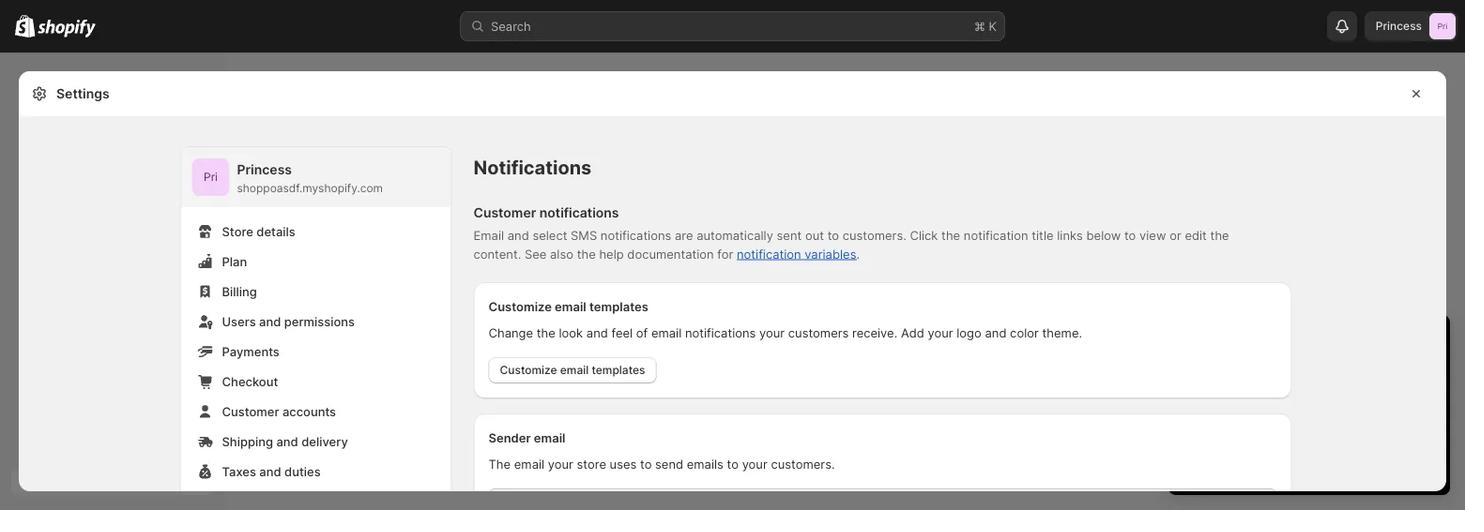 Task type: describe. For each thing, give the bounding box(es) containing it.
0 vertical spatial templates
[[590, 300, 649, 314]]

your right the add
[[928, 326, 954, 340]]

click
[[910, 228, 938, 243]]

receive.
[[853, 326, 898, 340]]

also
[[550, 247, 574, 262]]

0 vertical spatial store
[[1254, 404, 1284, 418]]

checkout
[[222, 375, 278, 389]]

billing
[[222, 285, 257, 299]]

plan link
[[192, 249, 440, 275]]

notifications
[[474, 156, 592, 179]]

1 day left in your trial
[[1188, 332, 1372, 355]]

details
[[257, 224, 296, 239]]

and left 'feel'
[[587, 326, 608, 340]]

princess for princess
[[1376, 19, 1423, 33]]

customer accounts
[[222, 405, 336, 419]]

sms
[[571, 228, 597, 243]]

change
[[489, 326, 533, 340]]

the
[[489, 457, 511, 472]]

in
[[1274, 332, 1289, 355]]

add
[[1299, 423, 1321, 437]]

princess shoppoasdf.myshopify.com
[[237, 162, 383, 195]]

1 day left in your trial element
[[1169, 364, 1451, 496]]

k
[[989, 19, 997, 33]]

customize email templates link
[[489, 358, 657, 384]]

users and permissions link
[[192, 309, 440, 335]]

$50 app store credit
[[1203, 404, 1320, 418]]

email down sender email
[[514, 457, 545, 472]]

store details
[[222, 224, 296, 239]]

send
[[655, 457, 684, 472]]

taxes and duties link
[[192, 459, 440, 485]]

notification variables link
[[737, 247, 857, 262]]

shipping
[[222, 435, 273, 449]]

shopify image
[[38, 19, 96, 38]]

customers. for to
[[843, 228, 907, 243]]

email
[[474, 228, 504, 243]]

duties
[[285, 465, 321, 479]]

search
[[491, 19, 531, 33]]

shipping and delivery link
[[192, 429, 440, 455]]

checkout link
[[192, 369, 440, 395]]

trial
[[1339, 332, 1372, 355]]

settings
[[56, 86, 110, 102]]

accounts
[[283, 405, 336, 419]]

shipping and delivery
[[222, 435, 348, 449]]

notification inside "email and select sms notifications are automatically sent out to customers. click the notification title links below to view or edit the content. see also the help documentation for"
[[964, 228, 1029, 243]]

paid
[[1256, 366, 1280, 381]]

customer for customer notifications
[[474, 205, 536, 221]]

0 vertical spatial customize
[[489, 300, 552, 314]]

0 vertical spatial customize email templates
[[489, 300, 649, 314]]

3
[[1229, 385, 1237, 400]]

users and permissions
[[222, 315, 355, 329]]

your right "emails"
[[742, 457, 768, 472]]

view
[[1140, 228, 1167, 243]]

customers. for your
[[771, 457, 835, 472]]

princess image
[[192, 159, 230, 196]]

store details link
[[192, 219, 440, 245]]

to right "emails"
[[727, 457, 739, 472]]

months
[[1240, 385, 1283, 400]]

the down sms
[[577, 247, 596, 262]]

change the look and feel of email notifications your customers receive. add your logo and color theme.
[[489, 326, 1083, 340]]

notification variables .
[[737, 247, 860, 262]]

logo
[[957, 326, 982, 340]]

1
[[1188, 332, 1197, 355]]

edit
[[1185, 228, 1207, 243]]

⌘ k
[[975, 19, 997, 33]]

app
[[1229, 404, 1251, 418]]

customize
[[1339, 404, 1398, 418]]

email right of
[[652, 326, 682, 340]]

customers
[[789, 326, 849, 340]]

payments
[[222, 345, 280, 359]]

customer accounts link
[[192, 399, 440, 425]]

documentation
[[628, 247, 714, 262]]

0 horizontal spatial plan
[[1284, 366, 1308, 381]]

online
[[1203, 423, 1237, 437]]

users
[[222, 315, 256, 329]]

princess image
[[1430, 13, 1456, 39]]

none text field inside the settings dialog
[[489, 489, 1192, 511]]

variables
[[805, 247, 857, 262]]

1 day left in your trial button
[[1169, 315, 1451, 355]]

pick
[[1272, 457, 1295, 470]]

shopify image
[[15, 15, 35, 37]]

first 3 months for $1/month
[[1203, 385, 1361, 400]]

billing link
[[192, 279, 440, 305]]

switch to a paid plan and get:
[[1188, 366, 1359, 381]]

day
[[1202, 332, 1234, 355]]

pri button
[[192, 159, 230, 196]]

to customize your online store and add bonus features
[[1203, 404, 1427, 437]]

the right edit
[[1211, 228, 1230, 243]]

credit
[[1287, 404, 1320, 418]]

sender
[[489, 431, 531, 446]]

$50
[[1203, 404, 1226, 418]]

left
[[1239, 332, 1268, 355]]

email down look at the bottom left of the page
[[560, 364, 589, 377]]

notifications inside "email and select sms notifications are automatically sent out to customers. click the notification title links below to view or edit the content. see also the help documentation for"
[[601, 228, 672, 243]]

features
[[1363, 423, 1411, 437]]

look
[[559, 326, 583, 340]]

shoppoasdf.myshopify.com
[[237, 182, 383, 195]]

$50 app store credit link
[[1203, 404, 1320, 418]]



Task type: vqa. For each thing, say whether or not it's contained in the screenshot.
Templates
yes



Task type: locate. For each thing, give the bounding box(es) containing it.
store inside to customize your online store and add bonus features
[[1241, 423, 1270, 437]]

and up the see
[[508, 228, 529, 243]]

1 vertical spatial store
[[1241, 423, 1270, 437]]

for inside 1 day left in your trial element
[[1287, 385, 1303, 400]]

uses
[[610, 457, 637, 472]]

0 horizontal spatial customers.
[[771, 457, 835, 472]]

0 vertical spatial notification
[[964, 228, 1029, 243]]

of
[[636, 326, 648, 340]]

notification down sent
[[737, 247, 802, 262]]

permissions
[[284, 315, 355, 329]]

the email your store uses to send emails to your customers.
[[489, 457, 835, 472]]

templates up 'feel'
[[590, 300, 649, 314]]

sender email
[[489, 431, 566, 446]]

or
[[1170, 228, 1182, 243]]

the
[[942, 228, 961, 243], [1211, 228, 1230, 243], [577, 247, 596, 262], [537, 326, 556, 340]]

your right pick
[[1298, 457, 1322, 470]]

plan down bonus at right
[[1325, 457, 1348, 470]]

settings dialog
[[19, 71, 1447, 511]]

bonus
[[1324, 423, 1360, 437]]

and
[[508, 228, 529, 243], [259, 315, 281, 329], [587, 326, 608, 340], [985, 326, 1007, 340], [1312, 366, 1333, 381], [1274, 423, 1295, 437], [276, 435, 298, 449], [259, 465, 281, 479]]

your
[[760, 326, 785, 340], [928, 326, 954, 340], [1294, 332, 1334, 355], [1401, 404, 1427, 418], [1298, 457, 1322, 470], [548, 457, 574, 472], [742, 457, 768, 472]]

links
[[1057, 228, 1083, 243]]

color
[[1010, 326, 1039, 340]]

$1/month
[[1306, 385, 1361, 400]]

shop settings menu element
[[181, 147, 451, 511]]

pick your plan
[[1272, 457, 1348, 470]]

store down months
[[1254, 404, 1284, 418]]

to left view
[[1125, 228, 1137, 243]]

0 horizontal spatial for
[[718, 247, 734, 262]]

and inside "email and select sms notifications are automatically sent out to customers. click the notification title links below to view or edit the content. see also the help documentation for"
[[508, 228, 529, 243]]

to
[[828, 228, 839, 243], [1125, 228, 1137, 243], [1230, 366, 1242, 381], [1324, 404, 1335, 418], [640, 457, 652, 472], [727, 457, 739, 472]]

1 vertical spatial princess
[[237, 162, 292, 178]]

select
[[533, 228, 568, 243]]

1 horizontal spatial notification
[[964, 228, 1029, 243]]

customer down checkout
[[222, 405, 279, 419]]

store left uses
[[577, 457, 607, 472]]

delivery
[[302, 435, 348, 449]]

customer inside shop settings menu element
[[222, 405, 279, 419]]

store inside the settings dialog
[[577, 457, 607, 472]]

customer notifications
[[474, 205, 619, 221]]

customer
[[474, 205, 536, 221], [222, 405, 279, 419]]

1 vertical spatial customers.
[[771, 457, 835, 472]]

your up features on the bottom right of the page
[[1401, 404, 1427, 418]]

notifications up help
[[601, 228, 672, 243]]

1 horizontal spatial customers.
[[843, 228, 907, 243]]

for inside "email and select sms notifications are automatically sent out to customers. click the notification title links below to view or edit the content. see also the help documentation for"
[[718, 247, 734, 262]]

plan
[[1284, 366, 1308, 381], [1325, 457, 1348, 470]]

0 vertical spatial notifications
[[540, 205, 619, 221]]

1 vertical spatial templates
[[592, 364, 646, 377]]

add
[[901, 326, 925, 340]]

customize down change
[[500, 364, 557, 377]]

switch
[[1188, 366, 1227, 381]]

the right the click
[[942, 228, 961, 243]]

out
[[806, 228, 824, 243]]

1 vertical spatial customize
[[500, 364, 557, 377]]

for up credit
[[1287, 385, 1303, 400]]

.
[[857, 247, 860, 262]]

email up look at the bottom left of the page
[[555, 300, 587, 314]]

2 vertical spatial store
[[577, 457, 607, 472]]

a
[[1245, 366, 1252, 381]]

for down automatically
[[718, 247, 734, 262]]

princess inside princess shoppoasdf.myshopify.com
[[237, 162, 292, 178]]

theme.
[[1043, 326, 1083, 340]]

templates inside customize email templates link
[[592, 364, 646, 377]]

⌘
[[975, 19, 986, 33]]

customize email templates down look at the bottom left of the page
[[500, 364, 646, 377]]

store
[[222, 224, 253, 239]]

are
[[675, 228, 693, 243]]

first
[[1203, 385, 1226, 400]]

store down $50 app store credit link
[[1241, 423, 1270, 437]]

payments link
[[192, 339, 440, 365]]

and right taxes
[[259, 465, 281, 479]]

notifications up sms
[[540, 205, 619, 221]]

1 vertical spatial customer
[[222, 405, 279, 419]]

and left add
[[1274, 423, 1295, 437]]

store
[[1254, 404, 1284, 418], [1241, 423, 1270, 437], [577, 457, 607, 472]]

customize email templates
[[489, 300, 649, 314], [500, 364, 646, 377]]

dialog
[[1454, 71, 1466, 492]]

1 vertical spatial plan
[[1325, 457, 1348, 470]]

your left 'customers'
[[760, 326, 785, 340]]

taxes and duties
[[222, 465, 321, 479]]

customers. inside "email and select sms notifications are automatically sent out to customers. click the notification title links below to view or edit the content. see also the help documentation for"
[[843, 228, 907, 243]]

princess
[[1376, 19, 1423, 33], [237, 162, 292, 178]]

title
[[1032, 228, 1054, 243]]

to down the $1/month
[[1324, 404, 1335, 418]]

the left look at the bottom left of the page
[[537, 326, 556, 340]]

and right logo
[[985, 326, 1007, 340]]

templates down 'feel'
[[592, 364, 646, 377]]

below
[[1087, 228, 1121, 243]]

0 horizontal spatial customer
[[222, 405, 279, 419]]

1 horizontal spatial customer
[[474, 205, 536, 221]]

1 vertical spatial notification
[[737, 247, 802, 262]]

get:
[[1337, 366, 1359, 381]]

help
[[599, 247, 624, 262]]

princess left princess icon
[[1376, 19, 1423, 33]]

your down sender email
[[548, 457, 574, 472]]

sent
[[777, 228, 802, 243]]

1 horizontal spatial princess
[[1376, 19, 1423, 33]]

0 horizontal spatial notification
[[737, 247, 802, 262]]

customers.
[[843, 228, 907, 243], [771, 457, 835, 472]]

and down customer accounts at the bottom
[[276, 435, 298, 449]]

2 vertical spatial notifications
[[685, 326, 756, 340]]

your inside dropdown button
[[1294, 332, 1334, 355]]

to right out
[[828, 228, 839, 243]]

automatically
[[697, 228, 774, 243]]

your inside to customize your online store and add bonus features
[[1401, 404, 1427, 418]]

princess up shoppoasdf.myshopify.com
[[237, 162, 292, 178]]

taxes
[[222, 465, 256, 479]]

0 horizontal spatial princess
[[237, 162, 292, 178]]

email right sender
[[534, 431, 566, 446]]

1 horizontal spatial plan
[[1325, 457, 1348, 470]]

princess for princess shoppoasdf.myshopify.com
[[237, 162, 292, 178]]

customer up 'email'
[[474, 205, 536, 221]]

customize up change
[[489, 300, 552, 314]]

and up the $1/month
[[1312, 366, 1333, 381]]

and right users
[[259, 315, 281, 329]]

emails
[[687, 457, 724, 472]]

to inside to customize your online store and add bonus features
[[1324, 404, 1335, 418]]

email and select sms notifications are automatically sent out to customers. click the notification title links below to view or edit the content. see also the help documentation for
[[474, 228, 1230, 262]]

email
[[555, 300, 587, 314], [652, 326, 682, 340], [560, 364, 589, 377], [534, 431, 566, 446], [514, 457, 545, 472]]

0 vertical spatial plan
[[1284, 366, 1308, 381]]

1 vertical spatial notifications
[[601, 228, 672, 243]]

plan
[[222, 254, 247, 269]]

your right the in
[[1294, 332, 1334, 355]]

0 vertical spatial for
[[718, 247, 734, 262]]

notifications right of
[[685, 326, 756, 340]]

see
[[525, 247, 547, 262]]

customer for customer accounts
[[222, 405, 279, 419]]

to right uses
[[640, 457, 652, 472]]

0 vertical spatial customer
[[474, 205, 536, 221]]

customize email templates up look at the bottom left of the page
[[489, 300, 649, 314]]

for
[[718, 247, 734, 262], [1287, 385, 1303, 400]]

notification
[[964, 228, 1029, 243], [737, 247, 802, 262]]

None text field
[[489, 489, 1192, 511]]

feel
[[612, 326, 633, 340]]

1 horizontal spatial for
[[1287, 385, 1303, 400]]

content.
[[474, 247, 521, 262]]

notification left 'title'
[[964, 228, 1029, 243]]

0 vertical spatial princess
[[1376, 19, 1423, 33]]

plan up first 3 months for $1/month
[[1284, 366, 1308, 381]]

0 vertical spatial customers.
[[843, 228, 907, 243]]

and inside to customize your online store and add bonus features
[[1274, 423, 1295, 437]]

to left a
[[1230, 366, 1242, 381]]

1 vertical spatial customize email templates
[[500, 364, 646, 377]]

1 vertical spatial for
[[1287, 385, 1303, 400]]

pick your plan link
[[1188, 451, 1432, 477]]



